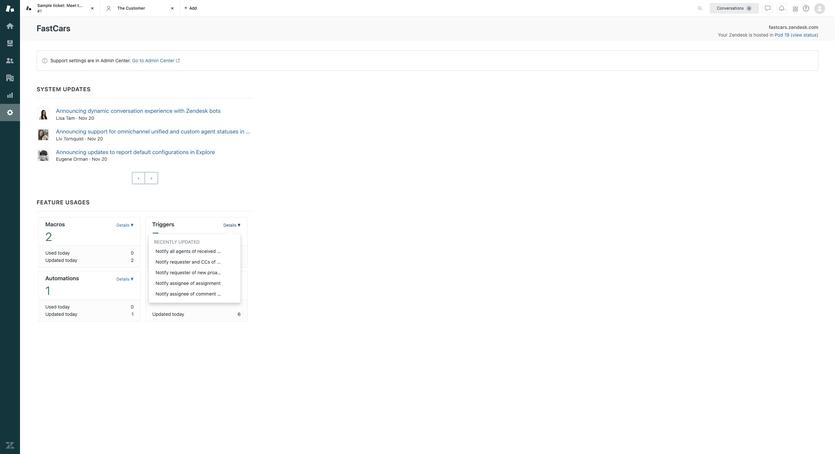 Task type: describe. For each thing, give the bounding box(es) containing it.
notify assignee of comment update
[[156, 292, 232, 297]]

1 horizontal spatial 2
[[131, 258, 134, 264]]

add button
[[180, 0, 201, 16]]

macros
[[45, 222, 65, 228]]

notify assignee of assignment
[[156, 281, 221, 287]]

tam
[[66, 115, 75, 121]]

the customer
[[117, 6, 145, 11]]

used today for triggers
[[152, 251, 177, 256]]

the
[[117, 6, 125, 11]]

nov 20 for support
[[88, 136, 103, 142]]

sample
[[37, 3, 52, 8]]

details ▼ for triggers
[[224, 223, 241, 228]]

0 horizontal spatial request
[[217, 249, 233, 255]]

liv
[[56, 136, 62, 142]]

agent
[[201, 128, 216, 135]]

customers image
[[6, 56, 14, 65]]

omnichannel
[[117, 128, 150, 135]]

tornquist
[[63, 136, 84, 142]]

orman
[[73, 157, 88, 162]]

updated for 1
[[45, 312, 64, 318]]

6 inside views 6
[[152, 284, 159, 298]]

updated for triggers
[[152, 258, 171, 264]]

announcing dynamic conversation experience with zendesk bots
[[56, 108, 221, 114]]

usages
[[65, 200, 90, 206]]

› button
[[145, 173, 158, 185]]

of inside notify requester and ccs of received request link
[[211, 260, 216, 265]]

lisa
[[56, 115, 65, 121]]

customer
[[126, 6, 145, 11]]

reporting
[[276, 128, 299, 135]]

notify assignee of comment update link
[[149, 289, 240, 300]]

zendesk inside fastcars .zendesk.com your zendesk is hosted in pod 19 ( view status )
[[729, 32, 748, 38]]

all
[[170, 249, 175, 255]]

notify for notify requester and ccs of received request
[[156, 260, 169, 265]]

details ▼ for 1
[[117, 277, 134, 282]]

0 vertical spatial explore
[[246, 128, 265, 135]]

1 horizontal spatial and
[[192, 260, 200, 265]]

conversation
[[111, 108, 143, 114]]

fastcars
[[37, 23, 70, 33]]

updated today for triggers
[[152, 258, 184, 264]]

#1
[[37, 9, 42, 14]]

automations
[[45, 276, 79, 282]]

report
[[116, 149, 132, 156]]

feature
[[37, 200, 64, 206]]

0 vertical spatial received
[[197, 249, 216, 255]]

update
[[217, 292, 232, 297]]

statuses
[[217, 128, 239, 135]]

›
[[151, 176, 153, 181]]

updated
[[179, 240, 200, 245]]

live
[[266, 128, 275, 135]]

go
[[132, 58, 138, 63]]

in inside status
[[96, 58, 99, 63]]

conversations button
[[710, 3, 759, 14]]

new
[[197, 270, 206, 276]]

configurations
[[152, 149, 189, 156]]

status
[[804, 32, 817, 38]]

notify requester and ccs of received request
[[156, 260, 253, 265]]

zendesk image
[[6, 442, 14, 451]]

default
[[133, 149, 151, 156]]

nov for dynamic
[[79, 115, 87, 121]]

announcing support for omnichannel unified and custom agent statuses in explore live reporting
[[56, 128, 299, 135]]

ccs
[[201, 260, 210, 265]]

notify assignee of assignment link
[[149, 279, 240, 289]]

lisa tam
[[56, 115, 75, 121]]

updates
[[63, 86, 91, 93]]

details for 1
[[117, 277, 130, 282]]

used for 2
[[45, 251, 57, 256]]

go to admin center link
[[132, 58, 180, 63]]

center.
[[115, 58, 131, 63]]

conversations
[[717, 6, 744, 11]]

notify for notify assignee of assignment
[[156, 281, 169, 287]]

meet
[[67, 3, 76, 8]]

20 for support
[[97, 136, 103, 142]]

dynamic
[[88, 108, 109, 114]]

requester for of
[[170, 270, 191, 276]]

ticket:
[[53, 3, 65, 8]]

the customer tab
[[100, 0, 180, 17]]

announcing for announcing dynamic conversation experience with zendesk bots
[[56, 108, 86, 114]]

view
[[793, 32, 802, 38]]

hosted
[[754, 32, 769, 38]]

views
[[152, 276, 168, 282]]

recently
[[154, 240, 177, 245]]

▼ for 2
[[131, 223, 134, 228]]

macros 2
[[45, 222, 65, 244]]

zendesk support image
[[6, 4, 14, 13]]

admin image
[[6, 108, 14, 117]]

notify requester and ccs of received request link
[[149, 257, 253, 268]]

custom
[[181, 128, 200, 135]]

assignee for comment
[[170, 292, 189, 297]]

1 vertical spatial explore
[[196, 149, 215, 156]]

1 vertical spatial zendesk
[[186, 108, 208, 114]]

of inside notify all agents of received request link
[[192, 249, 196, 255]]

of for comment
[[190, 292, 195, 297]]

used for 1
[[45, 305, 57, 310]]

unified
[[151, 128, 168, 135]]

organizations image
[[6, 74, 14, 82]]

pod 19 link
[[775, 32, 791, 38]]

are
[[87, 58, 94, 63]]

views image
[[6, 39, 14, 48]]

notify all agents of received request link
[[149, 247, 240, 257]]

proactive
[[208, 270, 228, 276]]

announcing updates to report default configurations in explore
[[56, 149, 215, 156]]

1 admin from the left
[[101, 58, 114, 63]]

notify requester of new proactive ticket
[[156, 270, 241, 276]]

2 inside 'macros 2'
[[45, 230, 52, 244]]

get started image
[[6, 22, 14, 30]]

1 vertical spatial 7
[[238, 258, 241, 264]]

)
[[817, 32, 819, 38]]

to inside status
[[140, 58, 144, 63]]

close image
[[89, 5, 96, 12]]

close image
[[169, 5, 176, 12]]

.zendesk.com
[[787, 24, 819, 30]]

view status link
[[793, 32, 817, 38]]

1 horizontal spatial 6
[[238, 312, 241, 318]]

updated today for 1
[[45, 312, 77, 318]]

center
[[160, 58, 175, 63]]

fastcars .zendesk.com your zendesk is hosted in pod 19 ( view status )
[[718, 24, 819, 38]]



Task type: locate. For each thing, give the bounding box(es) containing it.
updated today down views 6
[[152, 312, 184, 318]]

details for 2
[[117, 223, 130, 228]]

1 vertical spatial ticket
[[229, 270, 241, 276]]

20 down support
[[97, 136, 103, 142]]

0
[[131, 251, 134, 256], [238, 251, 241, 256], [131, 305, 134, 310]]

0 vertical spatial request
[[217, 249, 233, 255]]

notify for notify requester of new proactive ticket
[[156, 270, 169, 276]]

experience
[[145, 108, 173, 114]]

notify requester of new proactive ticket link
[[149, 268, 241, 279]]

go to admin center
[[132, 58, 175, 63]]

2 notify from the top
[[156, 260, 169, 265]]

agents
[[176, 249, 191, 255]]

and
[[170, 128, 179, 135], [192, 260, 200, 265]]

‹
[[138, 176, 140, 181]]

19
[[785, 32, 790, 38]]

in inside fastcars .zendesk.com your zendesk is hosted in pod 19 ( view status )
[[770, 32, 774, 38]]

0 horizontal spatial zendesk
[[186, 108, 208, 114]]

get help image
[[803, 5, 809, 11]]

details for triggers
[[224, 223, 237, 228]]

1 horizontal spatial ticket
[[229, 270, 241, 276]]

1 announcing from the top
[[56, 108, 86, 114]]

20 for updates
[[102, 157, 107, 162]]

0 vertical spatial ticket
[[85, 3, 96, 8]]

zendesk left is
[[729, 32, 748, 38]]

▼ for triggers
[[238, 223, 241, 228]]

status containing support settings are in admin center.
[[37, 50, 819, 71]]

announcing
[[56, 108, 86, 114], [56, 128, 86, 135], [56, 149, 86, 156]]

zendesk products image
[[793, 7, 798, 11]]

announcing up eugene orman
[[56, 149, 86, 156]]

and right unified
[[170, 128, 179, 135]]

1 vertical spatial 6
[[238, 312, 241, 318]]

explore left live
[[246, 128, 265, 135]]

eugene orman
[[56, 157, 88, 162]]

of down updated
[[192, 249, 196, 255]]

0 horizontal spatial 2
[[45, 230, 52, 244]]

button displays agent's chat status as invisible. image
[[765, 6, 771, 11]]

nov 20 for updates
[[92, 157, 107, 162]]

zendesk right 'with'
[[186, 108, 208, 114]]

1 horizontal spatial explore
[[246, 128, 265, 135]]

0 vertical spatial announcing
[[56, 108, 86, 114]]

of for assignment
[[190, 281, 195, 287]]

0 vertical spatial to
[[140, 58, 144, 63]]

3 notify from the top
[[156, 270, 169, 276]]

of down the notify assignee of assignment link
[[190, 292, 195, 297]]

nov 20
[[79, 115, 94, 121], [88, 136, 103, 142], [92, 157, 107, 162]]

updated today down automations 1
[[45, 312, 77, 318]]

announcing for announcing updates to report default configurations in explore
[[56, 149, 86, 156]]

2 vertical spatial 20
[[102, 157, 107, 162]]

in left pod
[[770, 32, 774, 38]]

0 vertical spatial and
[[170, 128, 179, 135]]

updated for 2
[[45, 258, 64, 264]]

announcing up the tam
[[56, 108, 86, 114]]

1 vertical spatial received
[[217, 260, 235, 265]]

assignee for assignment
[[170, 281, 189, 287]]

updated down automations 1
[[45, 312, 64, 318]]

updated
[[45, 258, 64, 264], [152, 258, 171, 264], [45, 312, 64, 318], [152, 312, 171, 318]]

of up 'notify assignee of comment update'
[[190, 281, 195, 287]]

‹ button
[[132, 173, 145, 185]]

assignee up 'notify assignee of comment update'
[[170, 281, 189, 287]]

updated down all
[[152, 258, 171, 264]]

1 vertical spatial and
[[192, 260, 200, 265]]

2 requester from the top
[[170, 270, 191, 276]]

nov 20 for dynamic
[[79, 115, 94, 121]]

to
[[140, 58, 144, 63], [110, 149, 115, 156]]

updates
[[88, 149, 108, 156]]

ticket right proactive
[[229, 270, 241, 276]]

1 vertical spatial to
[[110, 149, 115, 156]]

1 notify from the top
[[156, 249, 169, 255]]

requester down agents
[[170, 260, 191, 265]]

nov down updates
[[92, 157, 100, 162]]

notify for notify all agents of received request
[[156, 249, 169, 255]]

pod
[[775, 32, 783, 38]]

nov 20 down dynamic
[[79, 115, 94, 121]]

7 inside triggers 7
[[152, 230, 159, 244]]

views 6
[[152, 276, 168, 298]]

1 horizontal spatial 7
[[238, 258, 241, 264]]

main element
[[0, 0, 20, 455]]

admin
[[101, 58, 114, 63], [145, 58, 159, 63]]

received up ccs
[[197, 249, 216, 255]]

of right ccs
[[211, 260, 216, 265]]

4 notify from the top
[[156, 281, 169, 287]]

1 vertical spatial nov 20
[[88, 136, 103, 142]]

2 announcing from the top
[[56, 128, 86, 135]]

of for new
[[192, 270, 196, 276]]

used today for 2
[[45, 251, 70, 256]]

notify for notify assignee of comment update
[[156, 292, 169, 297]]

ticket right the
[[85, 3, 96, 8]]

recently updated
[[154, 240, 200, 245]]

2 admin from the left
[[145, 58, 159, 63]]

settings
[[69, 58, 86, 63]]

used for triggers
[[152, 251, 164, 256]]

1 horizontal spatial zendesk
[[729, 32, 748, 38]]

tab containing sample ticket: meet the ticket
[[20, 0, 100, 17]]

requester up notify assignee of assignment
[[170, 270, 191, 276]]

announcing up liv tornquist
[[56, 128, 86, 135]]

for
[[109, 128, 116, 135]]

status
[[37, 50, 819, 71]]

0 horizontal spatial to
[[110, 149, 115, 156]]

requester for and
[[170, 260, 191, 265]]

0 horizontal spatial 1
[[45, 284, 50, 298]]

explore down agent
[[196, 149, 215, 156]]

fastcars
[[769, 24, 787, 30]]

used today down 'recently'
[[152, 251, 177, 256]]

2 assignee from the top
[[170, 292, 189, 297]]

bots
[[209, 108, 221, 114]]

0 horizontal spatial and
[[170, 128, 179, 135]]

the
[[77, 3, 84, 8]]

support settings are in admin center.
[[50, 58, 131, 63]]

▼ for 1
[[131, 277, 134, 282]]

tab
[[20, 0, 100, 17]]

0 horizontal spatial received
[[197, 249, 216, 255]]

notify all agents of received request
[[156, 249, 233, 255]]

nov for support
[[88, 136, 96, 142]]

in
[[770, 32, 774, 38], [96, 58, 99, 63], [240, 128, 244, 135], [190, 149, 195, 156]]

0 horizontal spatial ticket
[[85, 3, 96, 8]]

1 horizontal spatial received
[[217, 260, 235, 265]]

0 vertical spatial zendesk
[[729, 32, 748, 38]]

triggers
[[152, 222, 174, 228]]

1 vertical spatial assignee
[[170, 292, 189, 297]]

7
[[152, 230, 159, 244], [238, 258, 241, 264]]

of inside 'notify requester of new proactive ticket' link
[[192, 270, 196, 276]]

received up proactive
[[217, 260, 235, 265]]

0 for 1
[[131, 305, 134, 310]]

0 vertical spatial 20
[[89, 115, 94, 121]]

1 vertical spatial 2
[[131, 258, 134, 264]]

used down 'recently'
[[152, 251, 164, 256]]

support
[[88, 128, 108, 135]]

0 horizontal spatial admin
[[101, 58, 114, 63]]

20
[[89, 115, 94, 121], [97, 136, 103, 142], [102, 157, 107, 162]]

used today for 1
[[45, 305, 70, 310]]

of inside the notify assignee of assignment link
[[190, 281, 195, 287]]

updated up automations
[[45, 258, 64, 264]]

is
[[749, 32, 753, 38]]

explore
[[246, 128, 265, 135], [196, 149, 215, 156]]

nov for updates
[[92, 157, 100, 162]]

used down automations 1
[[45, 305, 57, 310]]

ticket inside sample ticket: meet the ticket #1
[[85, 3, 96, 8]]

1 horizontal spatial 1
[[132, 312, 134, 318]]

updated today down all
[[152, 258, 184, 264]]

in right statuses
[[240, 128, 244, 135]]

0 vertical spatial 2
[[45, 230, 52, 244]]

announcing for announcing support for omnichannel unified and custom agent statuses in explore live reporting
[[56, 128, 86, 135]]

your
[[718, 32, 728, 38]]

to left report
[[110, 149, 115, 156]]

liv tornquist
[[56, 136, 84, 142]]

updated today up automations
[[45, 258, 77, 264]]

1 horizontal spatial to
[[140, 58, 144, 63]]

in down custom
[[190, 149, 195, 156]]

details ▼ for 2
[[117, 223, 134, 228]]

1 vertical spatial 20
[[97, 136, 103, 142]]

nov down support
[[88, 136, 96, 142]]

nov right the tam
[[79, 115, 87, 121]]

to right go
[[140, 58, 144, 63]]

2 vertical spatial nov
[[92, 157, 100, 162]]

20 for dynamic
[[89, 115, 94, 121]]

2 vertical spatial nov 20
[[92, 157, 107, 162]]

1
[[45, 284, 50, 298], [132, 312, 134, 318]]

nov 20 down support
[[88, 136, 103, 142]]

0 for 2
[[131, 251, 134, 256]]

(
[[791, 32, 793, 38]]

of inside notify assignee of comment update link
[[190, 292, 195, 297]]

updated today for 6
[[152, 312, 184, 318]]

admin left "center." on the top of the page
[[101, 58, 114, 63]]

of left "new"
[[192, 270, 196, 276]]

0 vertical spatial assignee
[[170, 281, 189, 287]]

reporting image
[[6, 91, 14, 100]]

add
[[189, 6, 197, 11]]

1 assignee from the top
[[170, 281, 189, 287]]

2 vertical spatial announcing
[[56, 149, 86, 156]]

notifications image
[[779, 6, 785, 11]]

1 vertical spatial announcing
[[56, 128, 86, 135]]

in right are
[[96, 58, 99, 63]]

0 vertical spatial requester
[[170, 260, 191, 265]]

1 inside automations 1
[[45, 284, 50, 298]]

triggers 7
[[152, 222, 174, 244]]

system
[[37, 86, 61, 93]]

assignee down notify assignee of assignment
[[170, 292, 189, 297]]

requester
[[170, 260, 191, 265], [170, 270, 191, 276]]

updated today for 2
[[45, 258, 77, 264]]

1 vertical spatial request
[[237, 260, 253, 265]]

ticket
[[85, 3, 96, 8], [229, 270, 241, 276]]

0 vertical spatial nov
[[79, 115, 87, 121]]

used today
[[45, 251, 70, 256], [152, 251, 177, 256], [45, 305, 70, 310]]

with
[[174, 108, 185, 114]]

(opens in a new tab) image
[[175, 59, 180, 63]]

1 vertical spatial nov
[[88, 136, 96, 142]]

2
[[45, 230, 52, 244], [131, 258, 134, 264]]

used down 'macros 2'
[[45, 251, 57, 256]]

ticket inside 'notify requester of new proactive ticket' link
[[229, 270, 241, 276]]

6
[[152, 284, 159, 298], [238, 312, 241, 318]]

today
[[58, 251, 70, 256], [165, 251, 177, 256], [65, 258, 77, 264], [172, 258, 184, 264], [58, 305, 70, 310], [65, 312, 77, 318], [172, 312, 184, 318]]

automations 1
[[45, 276, 79, 298]]

20 down dynamic
[[89, 115, 94, 121]]

20 down updates
[[102, 157, 107, 162]]

0 vertical spatial nov 20
[[79, 115, 94, 121]]

3 announcing from the top
[[56, 149, 86, 156]]

assignee
[[170, 281, 189, 287], [170, 292, 189, 297]]

0 vertical spatial 1
[[45, 284, 50, 298]]

request
[[217, 249, 233, 255], [237, 260, 253, 265]]

comment
[[196, 292, 216, 297]]

1 horizontal spatial request
[[237, 260, 253, 265]]

feature usages
[[37, 200, 90, 206]]

tabs tab list
[[20, 0, 691, 17]]

▼
[[131, 223, 134, 228], [238, 223, 241, 228], [131, 277, 134, 282], [238, 277, 241, 282]]

admin left center
[[145, 58, 159, 63]]

used today down automations 1
[[45, 305, 70, 310]]

system updates
[[37, 86, 91, 93]]

and left ccs
[[192, 260, 200, 265]]

1 horizontal spatial admin
[[145, 58, 159, 63]]

1 requester from the top
[[170, 260, 191, 265]]

nov 20 down updates
[[92, 157, 107, 162]]

1 vertical spatial 1
[[132, 312, 134, 318]]

used today down 'macros 2'
[[45, 251, 70, 256]]

used
[[45, 251, 57, 256], [152, 251, 164, 256], [45, 305, 57, 310]]

0 horizontal spatial 6
[[152, 284, 159, 298]]

0 vertical spatial 7
[[152, 230, 159, 244]]

updated for 6
[[152, 312, 171, 318]]

1 vertical spatial requester
[[170, 270, 191, 276]]

zendesk
[[729, 32, 748, 38], [186, 108, 208, 114]]

assignment
[[196, 281, 221, 287]]

0 horizontal spatial 7
[[152, 230, 159, 244]]

0 vertical spatial 6
[[152, 284, 159, 298]]

updated down views 6
[[152, 312, 171, 318]]

5 notify from the top
[[156, 292, 169, 297]]

0 horizontal spatial explore
[[196, 149, 215, 156]]

nov
[[79, 115, 87, 121], [88, 136, 96, 142], [92, 157, 100, 162]]



Task type: vqa. For each thing, say whether or not it's contained in the screenshot.
"Format text" image
no



